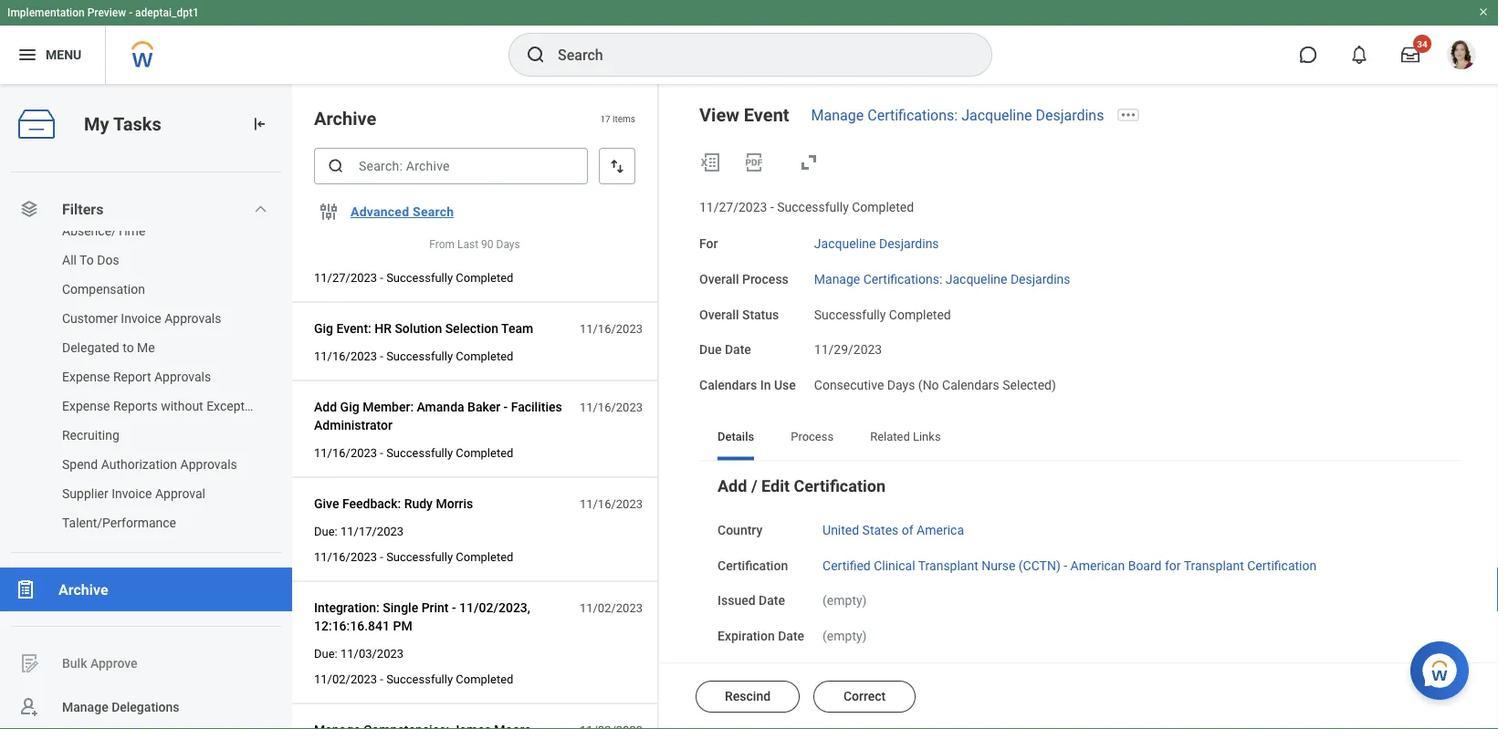 Task type: locate. For each thing, give the bounding box(es) containing it.
calendars down due date
[[700, 378, 757, 393]]

1 vertical spatial due:
[[314, 647, 338, 661]]

manage up fullscreen icon
[[812, 106, 864, 124]]

add inside "group"
[[718, 477, 747, 496]]

expense for expense reports without exceptions
[[62, 399, 110, 414]]

1 11/16/2023 - successfully completed from the top
[[314, 349, 514, 363]]

list
[[0, 84, 292, 730], [0, 216, 292, 538]]

days left (no
[[887, 378, 915, 393]]

0 vertical spatial manage certifications: jacqueline desjardins
[[812, 106, 1104, 124]]

11/02/2023 for 11/02/2023 - successfully completed
[[314, 673, 377, 686]]

- right (cctn)
[[1064, 558, 1068, 573]]

manage delegations
[[62, 700, 180, 715]]

expense up 'recruiting'
[[62, 399, 110, 414]]

bulk approve
[[62, 656, 138, 671]]

0 vertical spatial jacqueline
[[962, 106, 1032, 124]]

issued date
[[718, 594, 785, 609]]

0 horizontal spatial 11/27/2023 - successfully completed
[[314, 271, 514, 285]]

11/27/2023
[[700, 200, 767, 215], [314, 271, 377, 285]]

2 11/16/2023 - successfully completed from the top
[[314, 446, 514, 460]]

2 due: from the top
[[314, 647, 338, 661]]

0 vertical spatial approvals
[[165, 311, 221, 326]]

11/27/2023 up event:
[[314, 271, 377, 285]]

0 vertical spatial process
[[742, 272, 789, 287]]

list containing filters
[[0, 84, 292, 730]]

manage down "jacqueline desjardins"
[[814, 272, 860, 287]]

certifications: inside manage certifications: jacqueline desjardins "link"
[[864, 272, 943, 287]]

transplant down america
[[918, 558, 979, 573]]

completed up calendars in use element
[[889, 307, 951, 322]]

2 vertical spatial date
[[778, 629, 805, 644]]

single
[[383, 601, 418, 616]]

add / edit certification group
[[718, 475, 1444, 646]]

0 vertical spatial gig
[[314, 321, 333, 336]]

1 expense from the top
[[62, 369, 110, 384]]

compensation
[[62, 282, 145, 297]]

0 vertical spatial manage
[[812, 106, 864, 124]]

invoice down the spend authorization approvals button at the left
[[112, 486, 152, 501]]

menu banner
[[0, 0, 1499, 84]]

all to dos button
[[0, 246, 274, 275]]

archive right clipboard icon
[[58, 581, 108, 599]]

0 vertical spatial date
[[725, 342, 751, 358]]

justify image
[[16, 44, 38, 66]]

Search Workday  search field
[[558, 35, 954, 75]]

2 transplant from the left
[[1184, 558, 1244, 573]]

(empty) down certified
[[823, 594, 867, 609]]

hr
[[375, 321, 392, 336]]

pm
[[393, 619, 412, 634]]

11/27/2023 - successfully completed down fullscreen icon
[[700, 200, 914, 215]]

team
[[501, 321, 534, 336]]

days inside calendars in use element
[[887, 378, 915, 393]]

approvals up approval
[[180, 457, 237, 472]]

completed up 11/02/2023,
[[456, 550, 514, 564]]

11/16/2023 - successfully completed down solution
[[314, 349, 514, 363]]

1 vertical spatial 11/27/2023 - successfully completed
[[314, 271, 514, 285]]

desjardins for process
[[1011, 272, 1071, 287]]

add inside add gig member: amanda baker - facilities administrator
[[314, 400, 337, 415]]

2 overall from the top
[[700, 307, 739, 322]]

manage inside "link"
[[814, 272, 860, 287]]

1 vertical spatial (empty)
[[823, 629, 867, 644]]

notifications large image
[[1351, 46, 1369, 64]]

due: for integration: single print - 11/02/2023, 12:16:16.841 pm
[[314, 647, 338, 661]]

invoice down the compensation "button"
[[121, 311, 161, 326]]

approvals
[[165, 311, 221, 326], [154, 369, 211, 384], [180, 457, 237, 472]]

0 vertical spatial 11/16/2023 - successfully completed
[[314, 349, 514, 363]]

0 horizontal spatial transplant
[[918, 558, 979, 573]]

due date element
[[814, 332, 882, 359]]

due: down give
[[314, 525, 338, 538]]

date right issued
[[759, 594, 785, 609]]

- down "11/03/2023"
[[380, 673, 383, 686]]

gig left event:
[[314, 321, 333, 336]]

1 due: from the top
[[314, 525, 338, 538]]

1 vertical spatial certifications:
[[864, 272, 943, 287]]

gig inside button
[[314, 321, 333, 336]]

1 vertical spatial days
[[887, 378, 915, 393]]

1 horizontal spatial archive
[[314, 108, 377, 129]]

1 vertical spatial add
[[718, 477, 747, 496]]

approvals for expense report approvals
[[154, 369, 211, 384]]

american
[[1071, 558, 1125, 573]]

1 vertical spatial jacqueline
[[814, 236, 876, 251]]

expense reports without exceptions button
[[0, 392, 274, 421]]

desjardins for event
[[1036, 106, 1104, 124]]

1 vertical spatial manage certifications: jacqueline desjardins link
[[814, 268, 1071, 287]]

manage certifications: jacqueline desjardins link
[[812, 106, 1104, 124], [814, 268, 1071, 287]]

2 list from the top
[[0, 216, 292, 538]]

my tasks
[[84, 113, 161, 135]]

jacqueline inside manage certifications: jacqueline desjardins "link"
[[946, 272, 1008, 287]]

0 vertical spatial invoice
[[121, 311, 161, 326]]

0 vertical spatial 11/27/2023 - successfully completed
[[700, 200, 914, 215]]

0 vertical spatial overall
[[700, 272, 739, 287]]

export to excel image
[[700, 152, 721, 174]]

overall for overall status
[[700, 307, 739, 322]]

(empty)
[[823, 594, 867, 609], [823, 629, 867, 644]]

0 vertical spatial search image
[[525, 44, 547, 66]]

rudy
[[404, 496, 433, 511]]

1 vertical spatial overall
[[700, 307, 739, 322]]

0 horizontal spatial gig
[[314, 321, 333, 336]]

give
[[314, 496, 339, 511]]

archive right transformation import image
[[314, 108, 377, 129]]

0 vertical spatial archive
[[314, 108, 377, 129]]

0 vertical spatial (empty)
[[823, 594, 867, 609]]

bulk
[[62, 656, 87, 671]]

0 horizontal spatial calendars
[[700, 378, 757, 393]]

expense for expense report approvals
[[62, 369, 110, 384]]

days
[[496, 238, 520, 251], [887, 378, 915, 393]]

1 vertical spatial manage certifications: jacqueline desjardins
[[814, 272, 1071, 287]]

2 (empty) from the top
[[823, 629, 867, 644]]

related
[[870, 430, 910, 444]]

search
[[413, 204, 454, 219]]

0 horizontal spatial 11/02/2023
[[314, 673, 377, 686]]

1 vertical spatial approvals
[[154, 369, 211, 384]]

1 vertical spatial 11/02/2023
[[314, 673, 377, 686]]

desjardins
[[1036, 106, 1104, 124], [879, 236, 939, 251], [1011, 272, 1071, 287]]

1 overall from the top
[[700, 272, 739, 287]]

approvals inside button
[[180, 457, 237, 472]]

gig event: hr solution selection team button
[[314, 318, 541, 340]]

11/27/2023 - successfully completed down from
[[314, 271, 514, 285]]

1 vertical spatial invoice
[[112, 486, 152, 501]]

event:
[[337, 321, 371, 336]]

certifications: for event
[[868, 106, 958, 124]]

all to dos
[[62, 253, 119, 268]]

1 vertical spatial 11/16/2023 - successfully completed
[[314, 446, 514, 460]]

expense reports without exceptions
[[62, 399, 269, 414]]

11/16/2023 - successfully completed down the 11/17/2023
[[314, 550, 514, 564]]

certified
[[823, 558, 871, 573]]

add up administrator
[[314, 400, 337, 415]]

0 horizontal spatial days
[[496, 238, 520, 251]]

recruiting
[[62, 428, 119, 443]]

to
[[80, 253, 94, 268]]

Search: Archive text field
[[314, 148, 588, 184]]

overall for overall process
[[700, 272, 739, 287]]

completed down the 90
[[456, 271, 514, 285]]

menu button
[[0, 26, 105, 84]]

add left /
[[718, 477, 747, 496]]

configure image
[[318, 201, 340, 223]]

gig up administrator
[[340, 400, 359, 415]]

expense down delegated
[[62, 369, 110, 384]]

transplant
[[918, 558, 979, 573], [1184, 558, 1244, 573]]

0 vertical spatial certifications:
[[868, 106, 958, 124]]

11/16/2023 - successfully completed down add gig member: amanda baker - facilities administrator
[[314, 446, 514, 460]]

2 horizontal spatial certification
[[1248, 558, 1317, 573]]

process inside tab list
[[791, 430, 834, 444]]

11/27/2023 - successfully completed
[[700, 200, 914, 215], [314, 271, 514, 285]]

0 vertical spatial desjardins
[[1036, 106, 1104, 124]]

expense report approvals button
[[0, 363, 274, 392]]

11/02/2023,
[[459, 601, 530, 616]]

1 vertical spatial archive
[[58, 581, 108, 599]]

inbox large image
[[1402, 46, 1420, 64]]

transplant right for
[[1184, 558, 1244, 573]]

filters
[[62, 200, 104, 218]]

successfully down from
[[386, 271, 453, 285]]

0 vertical spatial days
[[496, 238, 520, 251]]

completed down 11/02/2023,
[[456, 673, 514, 686]]

2 vertical spatial manage
[[62, 700, 108, 715]]

(empty) up correct
[[823, 629, 867, 644]]

successfully up due date element
[[814, 307, 886, 322]]

- right baker
[[504, 400, 508, 415]]

view printable version (pdf) image
[[743, 152, 765, 174]]

1 vertical spatial 11/27/2023
[[314, 271, 377, 285]]

- down administrator
[[380, 446, 383, 460]]

approvals down the compensation "button"
[[165, 311, 221, 326]]

days right the 90
[[496, 238, 520, 251]]

date
[[725, 342, 751, 358], [759, 594, 785, 609], [778, 629, 805, 644]]

overall down for
[[700, 272, 739, 287]]

2 expense from the top
[[62, 399, 110, 414]]

manage down the bulk at the bottom of page
[[62, 700, 108, 715]]

implementation
[[7, 6, 85, 19]]

successfully down fullscreen icon
[[777, 200, 849, 215]]

tasks
[[113, 113, 161, 135]]

0 horizontal spatial search image
[[327, 157, 345, 175]]

0 horizontal spatial 11/27/2023
[[314, 271, 377, 285]]

0 vertical spatial add
[[314, 400, 337, 415]]

2 vertical spatial desjardins
[[1011, 272, 1071, 287]]

1 vertical spatial expense
[[62, 399, 110, 414]]

nurse
[[982, 558, 1016, 573]]

- inside menu 'banner'
[[129, 6, 133, 19]]

2 vertical spatial jacqueline
[[946, 272, 1008, 287]]

approval
[[155, 486, 205, 501]]

my tasks element
[[0, 84, 292, 730]]

overall up due date
[[700, 307, 739, 322]]

advanced search button
[[343, 194, 461, 230]]

search image
[[525, 44, 547, 66], [327, 157, 345, 175]]

0 vertical spatial 11/02/2023
[[580, 601, 643, 615]]

1 vertical spatial process
[[791, 430, 834, 444]]

1 horizontal spatial days
[[887, 378, 915, 393]]

archive button
[[0, 568, 292, 612]]

calendars in use element
[[814, 367, 1056, 394]]

status
[[742, 307, 779, 322]]

1 horizontal spatial transplant
[[1184, 558, 1244, 573]]

process up status
[[742, 272, 789, 287]]

jacqueline for overall process
[[946, 272, 1008, 287]]

manage delegations link
[[0, 686, 292, 730]]

0 vertical spatial expense
[[62, 369, 110, 384]]

11/27/2023 - successfully completed inside item list element
[[314, 271, 514, 285]]

2 vertical spatial approvals
[[180, 457, 237, 472]]

manage certifications: jacqueline desjardins link for process
[[814, 268, 1071, 287]]

1 horizontal spatial search image
[[525, 44, 547, 66]]

chevron down image
[[253, 202, 268, 216]]

1 list from the top
[[0, 84, 292, 730]]

view
[[700, 104, 740, 126]]

- up hr
[[380, 271, 383, 285]]

1 vertical spatial date
[[759, 594, 785, 609]]

11/16/2023
[[580, 322, 643, 336], [314, 349, 377, 363], [580, 401, 643, 414], [314, 446, 377, 460], [580, 497, 643, 511], [314, 550, 377, 564]]

0 vertical spatial manage certifications: jacqueline desjardins link
[[812, 106, 1104, 124]]

1 vertical spatial search image
[[327, 157, 345, 175]]

date right due
[[725, 342, 751, 358]]

- inside integration: single print - 11/02/2023, 12:16:16.841 pm
[[452, 601, 456, 616]]

1 (empty) from the top
[[823, 594, 867, 609]]

- up overall process
[[771, 200, 774, 215]]

1 calendars from the left
[[700, 378, 757, 393]]

process up 'add / edit certification'
[[791, 430, 834, 444]]

11/02/2023 for 11/02/2023
[[580, 601, 643, 615]]

34 button
[[1391, 35, 1432, 75]]

2 vertical spatial 11/16/2023 - successfully completed
[[314, 550, 514, 564]]

desjardins inside "link"
[[1011, 272, 1071, 287]]

to
[[123, 340, 134, 355]]

me
[[137, 340, 155, 355]]

reports
[[113, 399, 158, 414]]

without
[[161, 399, 203, 414]]

- right 'preview'
[[129, 6, 133, 19]]

absence/time
[[62, 223, 145, 238]]

profile logan mcneil image
[[1447, 40, 1477, 73]]

1 horizontal spatial add
[[718, 477, 747, 496]]

1 horizontal spatial 11/02/2023
[[580, 601, 643, 615]]

-
[[129, 6, 133, 19], [771, 200, 774, 215], [380, 271, 383, 285], [380, 349, 383, 363], [504, 400, 508, 415], [380, 446, 383, 460], [380, 550, 383, 564], [1064, 558, 1068, 573], [452, 601, 456, 616], [380, 673, 383, 686]]

dos
[[97, 253, 119, 268]]

0 horizontal spatial add
[[314, 400, 337, 415]]

tab list
[[700, 417, 1462, 461]]

absence/time button
[[0, 216, 274, 246]]

invoice
[[121, 311, 161, 326], [112, 486, 152, 501]]

last
[[458, 238, 479, 251]]

in
[[760, 378, 771, 393]]

sort image
[[608, 157, 626, 175]]

advanced
[[351, 204, 409, 219]]

(no
[[919, 378, 939, 393]]

/
[[751, 477, 758, 496]]

calendars
[[700, 378, 757, 393], [942, 378, 1000, 393]]

- right print
[[452, 601, 456, 616]]

0 vertical spatial 11/27/2023
[[700, 200, 767, 215]]

supplier invoice approval
[[62, 486, 205, 501]]

approvals up the without
[[154, 369, 211, 384]]

1 horizontal spatial 11/27/2023
[[700, 200, 767, 215]]

manage for process
[[814, 272, 860, 287]]

baker
[[468, 400, 501, 415]]

approve
[[90, 656, 138, 671]]

successfully inside the overall status element
[[814, 307, 886, 322]]

1 vertical spatial gig
[[340, 400, 359, 415]]

1 horizontal spatial process
[[791, 430, 834, 444]]

0 horizontal spatial archive
[[58, 581, 108, 599]]

0 vertical spatial due:
[[314, 525, 338, 538]]

11/17/2023
[[341, 525, 404, 538]]

date right expiration
[[778, 629, 805, 644]]

calendars right (no
[[942, 378, 1000, 393]]

1 vertical spatial manage
[[814, 272, 860, 287]]

overall
[[700, 272, 739, 287], [700, 307, 739, 322]]

spend authorization approvals
[[62, 457, 237, 472]]

for
[[1165, 558, 1181, 573]]

1 horizontal spatial calendars
[[942, 378, 1000, 393]]

1 horizontal spatial gig
[[340, 400, 359, 415]]

11/27/2023 up for
[[700, 200, 767, 215]]

due: down "12:16:16.841" on the left of the page
[[314, 647, 338, 661]]

search image inside item list element
[[327, 157, 345, 175]]



Task type: vqa. For each thing, say whether or not it's contained in the screenshot.


Task type: describe. For each thing, give the bounding box(es) containing it.
selection
[[445, 321, 499, 336]]

issued
[[718, 594, 756, 609]]

jacqueline for view event
[[962, 106, 1032, 124]]

calendars in use
[[700, 378, 796, 393]]

3 11/16/2023 - successfully completed from the top
[[314, 550, 514, 564]]

archive inside item list element
[[314, 108, 377, 129]]

compensation button
[[0, 275, 274, 304]]

1 vertical spatial desjardins
[[879, 236, 939, 251]]

integration: single print - 11/02/2023, 12:16:16.841 pm
[[314, 601, 530, 634]]

add for add gig member: amanda baker - facilities administrator
[[314, 400, 337, 415]]

successfully down the rudy
[[386, 550, 453, 564]]

perspective image
[[18, 198, 40, 220]]

details
[[718, 430, 754, 444]]

transformation import image
[[250, 115, 268, 133]]

delegated
[[62, 340, 119, 355]]

gig inside add gig member: amanda baker - facilities administrator
[[340, 400, 359, 415]]

archive inside button
[[58, 581, 108, 599]]

approvals for customer invoice approvals
[[165, 311, 221, 326]]

gig event: hr solution selection team
[[314, 321, 534, 336]]

supplier
[[62, 486, 108, 501]]

recruiting button
[[0, 421, 274, 450]]

items
[[613, 113, 636, 124]]

expiration
[[718, 629, 775, 644]]

america
[[917, 523, 964, 538]]

11/27/2023 inside item list element
[[314, 271, 377, 285]]

delegated to me
[[62, 340, 155, 355]]

date for issued date
[[759, 594, 785, 609]]

correct
[[844, 689, 886, 705]]

2 calendars from the left
[[942, 378, 1000, 393]]

11/16/2023 - successfully completed for amanda
[[314, 446, 514, 460]]

1 horizontal spatial certification
[[794, 477, 886, 496]]

states
[[863, 523, 899, 538]]

links
[[913, 430, 941, 444]]

0 horizontal spatial certification
[[718, 558, 788, 573]]

facilities
[[511, 400, 562, 415]]

consecutive days (no calendars selected)
[[814, 378, 1056, 393]]

advanced search
[[351, 204, 454, 219]]

completed inside the overall status element
[[889, 307, 951, 322]]

overall status
[[700, 307, 779, 322]]

user plus image
[[18, 697, 40, 719]]

overall status element
[[814, 296, 951, 323]]

talent/performance
[[62, 516, 176, 531]]

completed down selection
[[456, 349, 514, 363]]

jacqueline desjardins
[[814, 236, 939, 251]]

united states of america link
[[823, 519, 964, 538]]

give feedback: rudy morris
[[314, 496, 473, 511]]

report
[[113, 369, 151, 384]]

- inside add / edit certification "group"
[[1064, 558, 1068, 573]]

for
[[700, 236, 718, 251]]

list containing absence/time
[[0, 216, 292, 538]]

1 horizontal spatial 11/27/2023 - successfully completed
[[700, 200, 914, 215]]

11/02/2023 - successfully completed
[[314, 673, 514, 686]]

approvals for spend authorization approvals
[[180, 457, 237, 472]]

date for due date
[[725, 342, 751, 358]]

integration:
[[314, 601, 380, 616]]

delegations
[[112, 700, 180, 715]]

related links
[[870, 430, 941, 444]]

preview
[[87, 6, 126, 19]]

certified clinical transplant nurse (cctn) - american board for transplant certification link
[[823, 555, 1317, 573]]

jacqueline inside "jacqueline desjardins" link
[[814, 236, 876, 251]]

invoice for supplier
[[112, 486, 152, 501]]

due: for give feedback: rudy morris
[[314, 525, 338, 538]]

morris
[[436, 496, 473, 511]]

event
[[744, 104, 790, 126]]

member:
[[363, 400, 414, 415]]

filters button
[[0, 187, 292, 231]]

amanda
[[417, 400, 464, 415]]

34
[[1418, 38, 1428, 49]]

(empty) for issued date
[[823, 594, 867, 609]]

invoice for customer
[[121, 311, 161, 326]]

fullscreen image
[[798, 152, 820, 174]]

correct button
[[814, 681, 916, 713]]

close environment banner image
[[1478, 6, 1489, 17]]

board
[[1128, 558, 1162, 573]]

certified clinical transplant nurse (cctn) - american board for transplant certification
[[823, 558, 1317, 573]]

solution
[[395, 321, 442, 336]]

clipboard image
[[15, 579, 37, 601]]

12:16:16.841
[[314, 619, 390, 634]]

11/16/2023 - successfully completed for solution
[[314, 349, 514, 363]]

11/03/2023
[[341, 647, 404, 661]]

spend
[[62, 457, 98, 472]]

successfully down "11/03/2023"
[[386, 673, 453, 686]]

successfully down solution
[[386, 349, 453, 363]]

print
[[422, 601, 449, 616]]

90
[[481, 238, 494, 251]]

implementation preview -   adeptai_dpt1
[[7, 6, 199, 19]]

use
[[774, 378, 796, 393]]

spend authorization approvals button
[[0, 450, 274, 479]]

manage certifications: jacqueline desjardins for overall process
[[814, 272, 1071, 287]]

0 horizontal spatial process
[[742, 272, 789, 287]]

my
[[84, 113, 109, 135]]

successfully down add gig member: amanda baker - facilities administrator
[[386, 446, 453, 460]]

add / edit certification button
[[718, 477, 886, 496]]

- down the 11/17/2023
[[380, 550, 383, 564]]

due date
[[700, 342, 751, 358]]

- inside add gig member: amanda baker - facilities administrator
[[504, 400, 508, 415]]

expense report approvals
[[62, 369, 211, 384]]

from last 90 days
[[429, 238, 520, 251]]

selected)
[[1003, 378, 1056, 393]]

1 transplant from the left
[[918, 558, 979, 573]]

11/29/2023
[[814, 342, 882, 358]]

talent/performance button
[[0, 509, 274, 538]]

- down hr
[[380, 349, 383, 363]]

item list element
[[292, 82, 659, 730]]

(empty) for expiration date
[[823, 629, 867, 644]]

date for expiration date
[[778, 629, 805, 644]]

(cctn)
[[1019, 558, 1061, 573]]

exceptions
[[207, 399, 269, 414]]

due: 11/03/2023
[[314, 647, 404, 661]]

give feedback: rudy morris button
[[314, 493, 481, 515]]

days inside item list element
[[496, 238, 520, 251]]

rescind
[[725, 689, 771, 705]]

add for add / edit certification
[[718, 477, 747, 496]]

all
[[62, 253, 77, 268]]

of
[[902, 523, 914, 538]]

manage certifications: jacqueline desjardins link for event
[[812, 106, 1104, 124]]

rename image
[[18, 653, 40, 675]]

completed down baker
[[456, 446, 514, 460]]

tab list containing details
[[700, 417, 1462, 461]]

rescind button
[[696, 681, 800, 713]]

delegated to me button
[[0, 333, 274, 363]]

united states of america
[[823, 523, 964, 538]]

completed up "jacqueline desjardins" link
[[852, 200, 914, 215]]

edit
[[762, 477, 790, 496]]

add / edit certification
[[718, 477, 886, 496]]

17
[[600, 113, 611, 124]]

manage for event
[[812, 106, 864, 124]]

due: 11/17/2023
[[314, 525, 404, 538]]

manage inside list
[[62, 700, 108, 715]]

certifications: for process
[[864, 272, 943, 287]]

authorization
[[101, 457, 177, 472]]

add gig member: amanda baker - facilities administrator
[[314, 400, 562, 433]]

manage certifications: jacqueline desjardins for view event
[[812, 106, 1104, 124]]

17 items
[[600, 113, 636, 124]]

overall process
[[700, 272, 789, 287]]



